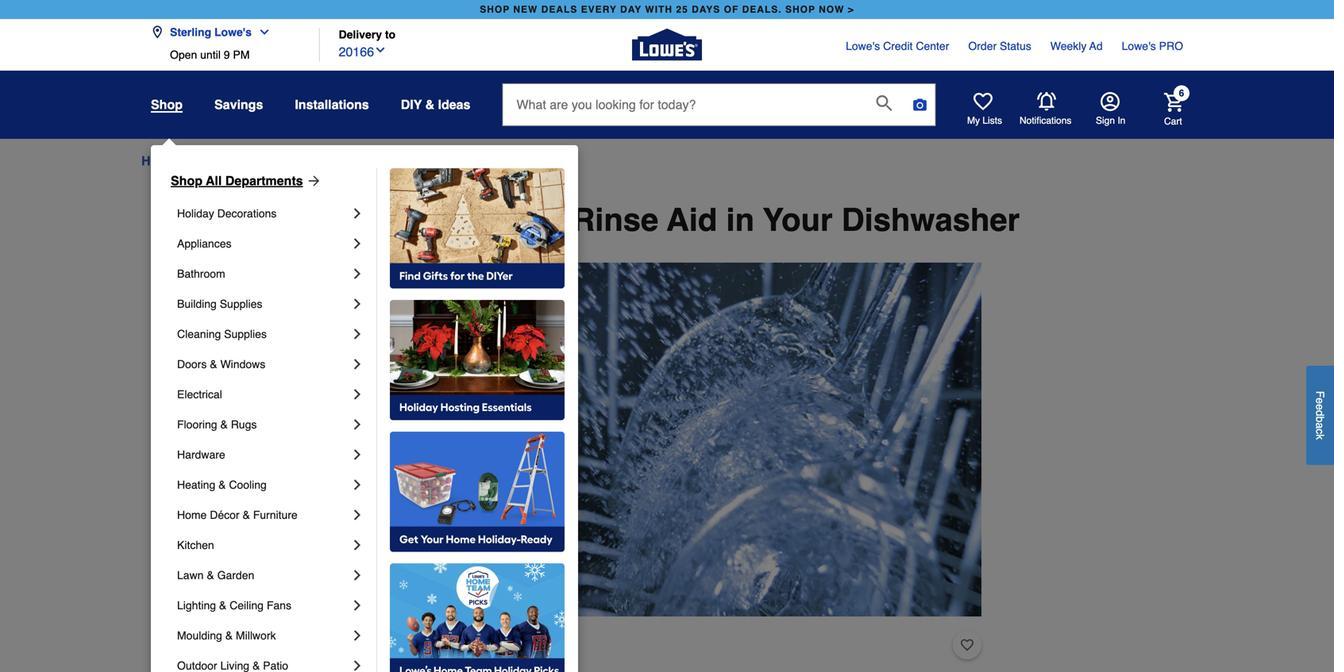 Task type: describe. For each thing, give the bounding box(es) containing it.
pro
[[1160, 40, 1184, 52]]

diy & ideas
[[401, 97, 471, 112]]

chevron right image for lawn & garden
[[350, 568, 365, 584]]

home link
[[141, 152, 177, 171]]

lowe's for lowe's pro
[[1122, 40, 1157, 52]]

aid
[[667, 202, 718, 238]]

all
[[206, 174, 222, 188]]

sterling
[[170, 26, 211, 39]]

heart outline image
[[961, 637, 974, 655]]

installations
[[295, 97, 369, 112]]

how-tos
[[328, 154, 381, 168]]

diy
[[401, 97, 422, 112]]

weekly ad
[[1051, 40, 1103, 52]]

chevron down image inside 20166 button
[[374, 44, 387, 56]]

lowe's home improvement logo image
[[632, 10, 702, 80]]

2023
[[496, 637, 524, 652]]

shop button
[[151, 97, 183, 113]]

2 e from the top
[[1315, 405, 1327, 411]]

sign in
[[1096, 115, 1126, 126]]

holiday
[[177, 207, 214, 220]]

home for home
[[141, 154, 177, 168]]

furniture
[[253, 509, 298, 522]]

search image
[[877, 95, 893, 111]]

published
[[353, 637, 409, 652]]

chevron right image for bathroom
[[350, 266, 365, 282]]

holiday decorations
[[177, 207, 277, 220]]

lowe's home improvement lists image
[[974, 92, 993, 111]]

supplies for cleaning supplies
[[224, 328, 267, 341]]

now
[[819, 4, 845, 15]]

lowe's home improvement cart image
[[1165, 93, 1184, 112]]

sterling lowe's button
[[151, 16, 277, 48]]

k
[[1315, 435, 1327, 440]]

your
[[763, 202, 833, 238]]

in
[[727, 202, 755, 238]]

>
[[848, 4, 855, 15]]

sign
[[1096, 115, 1116, 126]]

days
[[692, 4, 721, 15]]

heating
[[177, 479, 216, 492]]

& right décor at the left of the page
[[243, 509, 250, 522]]

& for cooling
[[219, 479, 226, 492]]

appliances link
[[177, 229, 350, 259]]

center
[[916, 40, 950, 52]]

millwork
[[236, 630, 276, 643]]

c
[[1315, 429, 1327, 435]]

chevron right image for flooring & rugs
[[350, 417, 365, 433]]

1 shop from the left
[[480, 4, 510, 15]]

chevron right image for heating & cooling
[[350, 478, 365, 493]]

cleaning for cleaning supplies
[[177, 328, 221, 341]]

& for rugs
[[220, 419, 228, 431]]

order status
[[969, 40, 1032, 52]]

kitchen link
[[177, 531, 350, 561]]

& for millwork
[[225, 630, 233, 643]]

lawn & garden link
[[177, 561, 350, 591]]

chevron right image for kitchen
[[350, 538, 365, 554]]

lowe's inside button
[[215, 26, 252, 39]]

holiday decorations link
[[177, 199, 350, 229]]

& for ideas
[[426, 97, 435, 112]]

status
[[1000, 40, 1032, 52]]

of
[[724, 4, 739, 15]]

why you need a rinse aid in your dishwasher
[[314, 202, 1020, 238]]

chevron right image for electrical
[[350, 387, 365, 403]]

chevron right image for moulding & millwork
[[350, 628, 365, 644]]

shop
[[151, 97, 183, 112]]

need
[[456, 202, 534, 238]]

dishwasher
[[842, 202, 1020, 238]]

get your home holiday-ready. image
[[390, 432, 565, 553]]

savings button
[[215, 91, 263, 119]]

camera image
[[912, 97, 928, 113]]

weekly
[[1051, 40, 1087, 52]]

shop new deals every day with 25 days of deals. shop now > link
[[477, 0, 858, 19]]

chevron right image for home décor & furniture
[[350, 508, 365, 524]]

rinse
[[572, 202, 659, 238]]

published december 13, 2023
[[353, 637, 524, 652]]

new
[[514, 4, 538, 15]]

lighting
[[177, 600, 216, 613]]

shop new deals every day with 25 days of deals. shop now >
[[480, 4, 855, 15]]

how-tos link
[[328, 152, 381, 171]]

6
[[1180, 88, 1185, 99]]

deals.
[[743, 4, 782, 15]]

lists
[[983, 115, 1003, 126]]

you
[[390, 202, 448, 238]]

rugs
[[231, 419, 257, 431]]

9 chevron right image from the top
[[350, 659, 365, 673]]

b
[[1315, 417, 1327, 423]]

supplies for building supplies
[[220, 298, 263, 311]]

shop all departments
[[171, 174, 303, 188]]

electrical link
[[177, 380, 350, 410]]

doors & windows link
[[177, 350, 350, 380]]

fans
[[267, 600, 292, 613]]

building supplies link
[[177, 289, 350, 319]]

windows
[[220, 358, 266, 371]]

cooling
[[229, 479, 267, 492]]

notifications
[[1020, 115, 1072, 126]]

my lists link
[[968, 92, 1003, 127]]

1 e from the top
[[1315, 398, 1327, 405]]

day
[[621, 4, 642, 15]]

9
[[224, 48, 230, 61]]

lowe's pro link
[[1122, 38, 1184, 54]]



Task type: vqa. For each thing, say whether or not it's contained in the screenshot.
Window
no



Task type: locate. For each thing, give the bounding box(es) containing it.
& left millwork
[[225, 630, 233, 643]]

in
[[1118, 115, 1126, 126]]

with
[[645, 4, 673, 15]]

1 horizontal spatial chevron down image
[[374, 44, 387, 56]]

chevron right image for lighting & ceiling fans
[[350, 598, 365, 614]]

2 horizontal spatial lowe's
[[1122, 40, 1157, 52]]

25
[[676, 4, 689, 15]]

shop
[[480, 4, 510, 15], [786, 4, 816, 15]]

chevron right image for doors & windows
[[350, 357, 365, 373]]

moulding
[[177, 630, 222, 643]]

chevron down image inside "sterling lowe's" button
[[252, 26, 271, 39]]

lawn
[[177, 570, 204, 582]]

shop all departments link
[[171, 172, 322, 191]]

bathroom
[[177, 268, 225, 280]]

4 chevron right image from the top
[[350, 447, 365, 463]]

cleaning down 'building'
[[177, 328, 221, 341]]

1 chevron right image from the top
[[350, 236, 365, 252]]

lowe's credit center
[[846, 40, 950, 52]]

cleaning for cleaning
[[395, 154, 448, 168]]

a
[[542, 202, 564, 238]]

flooring
[[177, 419, 217, 431]]

chevron right image for hardware
[[350, 447, 365, 463]]

doors & windows
[[177, 358, 266, 371]]

building
[[177, 298, 217, 311]]

décor
[[210, 509, 240, 522]]

holiday hosting essentials. image
[[390, 300, 565, 421]]

4 chevron right image from the top
[[350, 387, 365, 403]]

1 horizontal spatial cleaning
[[395, 154, 448, 168]]

lowe's credit center link
[[846, 38, 950, 54]]

flooring & rugs
[[177, 419, 257, 431]]

lighting & ceiling fans link
[[177, 591, 350, 621]]

20166 button
[[339, 41, 387, 62]]

ideas
[[438, 97, 471, 112]]

0 horizontal spatial chevron down image
[[252, 26, 271, 39]]

lowe's up 9
[[215, 26, 252, 39]]

lighting & ceiling fans
[[177, 600, 292, 613]]

garden
[[217, 570, 254, 582]]

a
[[1315, 423, 1327, 429]]

shop left now
[[786, 4, 816, 15]]

0 vertical spatial cleaning
[[395, 154, 448, 168]]

& right diy
[[426, 97, 435, 112]]

& for ceiling
[[219, 600, 227, 613]]

lowe's pro
[[1122, 40, 1184, 52]]

moulding & millwork link
[[177, 621, 350, 652]]

& left rugs on the left bottom
[[220, 419, 228, 431]]

13,
[[474, 637, 492, 652]]

chevron right image for cleaning supplies
[[350, 327, 365, 342]]

kitchen
[[177, 539, 214, 552]]

savings
[[215, 97, 263, 112]]

f e e d b a c k button
[[1307, 366, 1335, 466]]

arrow right image
[[303, 173, 322, 189]]

chevron down image
[[252, 26, 271, 39], [374, 44, 387, 56]]

0 vertical spatial home
[[141, 154, 177, 168]]

1 horizontal spatial lowe's
[[846, 40, 881, 52]]

cleaning right tos
[[395, 154, 448, 168]]

chevron right image
[[350, 236, 365, 252], [350, 266, 365, 282], [350, 296, 365, 312], [350, 387, 365, 403], [350, 417, 365, 433], [350, 508, 365, 524], [350, 598, 365, 614]]

3 chevron right image from the top
[[350, 296, 365, 312]]

decorations
[[217, 207, 277, 220]]

0 horizontal spatial shop
[[480, 4, 510, 15]]

None search field
[[503, 83, 936, 141]]

e up d
[[1315, 398, 1327, 405]]

5 chevron right image from the top
[[350, 417, 365, 433]]

0 horizontal spatial home
[[141, 154, 177, 168]]

home décor & furniture
[[177, 509, 298, 522]]

home décor & furniture link
[[177, 501, 350, 531]]

location image
[[151, 26, 164, 39]]

1 vertical spatial chevron down image
[[374, 44, 387, 56]]

deals
[[542, 4, 578, 15]]

& inside button
[[426, 97, 435, 112]]

5 chevron right image from the top
[[350, 478, 365, 493]]

1 horizontal spatial home
[[177, 509, 207, 522]]

open
[[170, 48, 197, 61]]

d
[[1315, 411, 1327, 417]]

1 horizontal spatial shop
[[786, 4, 816, 15]]

1 vertical spatial supplies
[[224, 328, 267, 341]]

chevron right image for appliances
[[350, 236, 365, 252]]

credit
[[884, 40, 913, 52]]

& left ceiling at the bottom left
[[219, 600, 227, 613]]

1 vertical spatial home
[[177, 509, 207, 522]]

moulding & millwork
[[177, 630, 276, 643]]

cleaning
[[395, 154, 448, 168], [177, 328, 221, 341]]

lowe's home improvement notification center image
[[1038, 92, 1057, 111]]

& for windows
[[210, 358, 217, 371]]

diy & ideas button
[[401, 91, 471, 119]]

home for home décor & furniture
[[177, 509, 207, 522]]

heating & cooling
[[177, 479, 267, 492]]

0 horizontal spatial cleaning
[[177, 328, 221, 341]]

bathroom link
[[177, 259, 350, 289]]

e
[[1315, 398, 1327, 405], [1315, 405, 1327, 411]]

how-
[[328, 154, 359, 168]]

& left cooling
[[219, 479, 226, 492]]

cleaning link
[[395, 152, 448, 171]]

my
[[968, 115, 980, 126]]

Search Query text field
[[503, 84, 864, 126]]

0 vertical spatial chevron down image
[[252, 26, 271, 39]]

home up kitchen
[[177, 509, 207, 522]]

supplies up "cleaning supplies"
[[220, 298, 263, 311]]

& right lawn
[[207, 570, 214, 582]]

& for garden
[[207, 570, 214, 582]]

home up shop
[[141, 154, 177, 168]]

pm
[[233, 48, 250, 61]]

home
[[141, 154, 177, 168], [177, 509, 207, 522]]

lowe's home improvement account image
[[1101, 92, 1120, 111]]

0 vertical spatial supplies
[[220, 298, 263, 311]]

chevron right image for building supplies
[[350, 296, 365, 312]]

6 chevron right image from the top
[[350, 538, 365, 554]]

chevron right image for holiday decorations
[[350, 206, 365, 222]]

find gifts for the diyer. image
[[390, 168, 565, 289]]

1 chevron right image from the top
[[350, 206, 365, 222]]

order status link
[[969, 38, 1032, 54]]

doors
[[177, 358, 207, 371]]

3 chevron right image from the top
[[350, 357, 365, 373]]

lowe's left the pro
[[1122, 40, 1157, 52]]

lowe's left credit
[[846, 40, 881, 52]]

building supplies
[[177, 298, 263, 311]]

7 chevron right image from the top
[[350, 598, 365, 614]]

ad
[[1090, 40, 1103, 52]]

1 vertical spatial cleaning
[[177, 328, 221, 341]]

sterling lowe's
[[170, 26, 252, 39]]

6 chevron right image from the top
[[350, 508, 365, 524]]

lawn & garden
[[177, 570, 254, 582]]

2 chevron right image from the top
[[350, 327, 365, 342]]

weekly ad link
[[1051, 38, 1103, 54]]

until
[[200, 48, 221, 61]]

lowe's for lowe's credit center
[[846, 40, 881, 52]]

electrical
[[177, 389, 222, 401]]

sign in button
[[1096, 92, 1126, 127]]

hardware link
[[177, 440, 350, 470]]

supplies up windows
[[224, 328, 267, 341]]

shop
[[171, 174, 203, 188]]

e up b
[[1315, 405, 1327, 411]]

shop left new
[[480, 4, 510, 15]]

december
[[412, 637, 471, 652]]

chevron right image
[[350, 206, 365, 222], [350, 327, 365, 342], [350, 357, 365, 373], [350, 447, 365, 463], [350, 478, 365, 493], [350, 538, 365, 554], [350, 568, 365, 584], [350, 628, 365, 644], [350, 659, 365, 673]]

lowe's home team holiday picks. image
[[390, 564, 565, 673]]

delivery
[[339, 28, 382, 41]]

cart
[[1165, 116, 1183, 127]]

7 chevron right image from the top
[[350, 568, 365, 584]]

departments
[[225, 174, 303, 188]]

2 shop from the left
[[786, 4, 816, 15]]

f e e d b a c k
[[1315, 392, 1327, 440]]

cleaning supplies link
[[177, 319, 350, 350]]

8 chevron right image from the top
[[350, 628, 365, 644]]

2 chevron right image from the top
[[350, 266, 365, 282]]

0 horizontal spatial lowe's
[[215, 26, 252, 39]]

& right doors at left
[[210, 358, 217, 371]]

wine glasses getting washed in a dishwasher. image
[[353, 263, 982, 617]]



